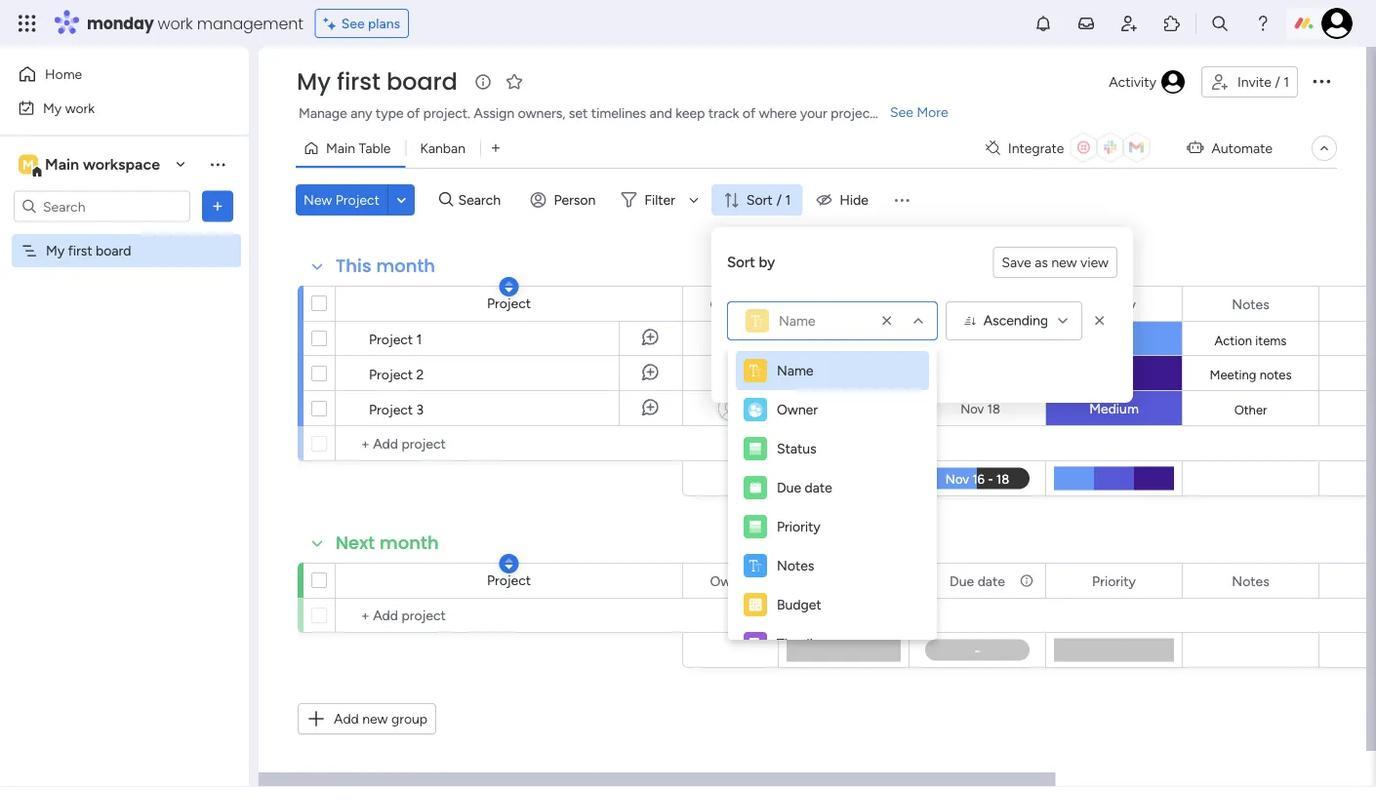 Task type: vqa. For each thing, say whether or not it's contained in the screenshot.
first list arrow icon from the bottom of the menu containing Board options
no



Task type: describe. For each thing, give the bounding box(es) containing it.
due for 1st the due date field from the bottom
[[950, 573, 975, 590]]

autopilot image
[[1188, 135, 1204, 160]]

v2 done deadline image
[[917, 365, 932, 383]]

This month field
[[331, 254, 440, 279]]

medium
[[1090, 401, 1139, 417]]

invite
[[1238, 74, 1272, 90]]

meeting notes
[[1210, 367, 1292, 383]]

nov for nov 16
[[961, 332, 985, 348]]

manage
[[299, 105, 347, 122]]

next
[[336, 531, 375, 556]]

view
[[1081, 254, 1109, 271]]

m
[[23, 156, 34, 173]]

workspace image
[[19, 154, 38, 175]]

see plans
[[341, 15, 400, 32]]

1 due date field from the top
[[945, 293, 1010, 315]]

main for main workspace
[[45, 155, 79, 174]]

meeting
[[1210, 367, 1257, 383]]

new project button
[[296, 185, 387, 216]]

1 of from the left
[[407, 105, 420, 122]]

due for first the due date field from the top
[[950, 296, 975, 312]]

my first board inside list box
[[46, 243, 131, 259]]

16
[[988, 332, 1000, 348]]

project 1
[[369, 331, 422, 348]]

0 vertical spatial date
[[978, 296, 1006, 312]]

action
[[1215, 333, 1253, 349]]

hide button
[[809, 185, 881, 216]]

board inside list box
[[96, 243, 131, 259]]

workspace selection element
[[19, 153, 163, 178]]

owner field for this month
[[705, 293, 756, 315]]

person button
[[523, 185, 608, 216]]

save
[[1002, 254, 1032, 271]]

dapulse integrations image
[[986, 141, 1001, 156]]

any
[[351, 105, 372, 122]]

workspace options image
[[208, 155, 227, 174]]

new for sort
[[776, 364, 801, 380]]

timeline
[[777, 636, 828, 653]]

by
[[759, 254, 775, 271]]

sort desc image for this month
[[505, 280, 513, 294]]

manage any type of project. assign owners, set timelines and keep track of where your project stands.
[[299, 105, 922, 122]]

my inside list box
[[46, 243, 65, 259]]

my work button
[[12, 92, 210, 124]]

more
[[917, 104, 949, 121]]

Next month field
[[331, 531, 444, 557]]

1 vertical spatial name
[[777, 363, 814, 379]]

type
[[376, 105, 404, 122]]

main for main table
[[326, 140, 355, 157]]

1 notes field from the top
[[1228, 293, 1275, 315]]

column information image for status
[[884, 296, 899, 312]]

/ for sort
[[777, 192, 782, 208]]

work for my
[[65, 100, 95, 116]]

1 vertical spatial due date
[[777, 480, 833, 496]]

as
[[1035, 254, 1048, 271]]

project 2
[[369, 366, 424, 383]]

0 vertical spatial priority
[[1093, 296, 1136, 312]]

management
[[197, 12, 303, 34]]

sort for sort / 1
[[747, 192, 773, 208]]

1 horizontal spatial board
[[387, 65, 458, 98]]

new project
[[304, 192, 380, 208]]

home button
[[12, 59, 210, 90]]

nov 16
[[961, 332, 1000, 348]]

search everything image
[[1211, 14, 1230, 33]]

v2 search image
[[439, 189, 454, 211]]

1 priority field from the top
[[1088, 293, 1141, 315]]

status inside field
[[825, 296, 864, 312]]

kanban
[[420, 140, 466, 157]]

sort
[[805, 364, 829, 380]]

1 horizontal spatial my first board
[[297, 65, 458, 98]]

owner field for next month
[[705, 571, 756, 592]]

new
[[304, 192, 332, 208]]

show board description image
[[471, 72, 495, 92]]

activity button
[[1102, 66, 1194, 98]]

my inside button
[[43, 100, 62, 116]]

working on it
[[803, 331, 885, 348]]

activity
[[1109, 74, 1157, 90]]

My first board field
[[292, 65, 463, 98]]

timelines
[[591, 105, 647, 122]]

owner for this month
[[710, 296, 751, 312]]

notes
[[1260, 367, 1292, 383]]

v2 sort ascending image
[[965, 314, 976, 329]]

invite / 1 button
[[1202, 66, 1299, 98]]

0 horizontal spatial status
[[777, 441, 817, 457]]

help image
[[1254, 14, 1273, 33]]

2 vertical spatial priority
[[1093, 573, 1136, 590]]

budget
[[777, 597, 822, 614]]

add view image
[[492, 141, 500, 155]]

Search field
[[454, 186, 512, 214]]

+ add new sort
[[735, 364, 829, 380]]

invite / 1
[[1238, 74, 1290, 90]]

plans
[[368, 15, 400, 32]]

this month
[[336, 254, 436, 279]]

hide
[[840, 192, 869, 208]]

nov for nov 18
[[961, 401, 984, 417]]

sort / 1
[[747, 192, 791, 208]]

track
[[709, 105, 739, 122]]

Search in workspace field
[[41, 195, 163, 218]]

save as new view
[[1002, 254, 1109, 271]]

notes for first 'notes' field from the top of the page
[[1232, 296, 1270, 312]]

1 for invite / 1
[[1284, 74, 1290, 90]]

main workspace
[[45, 155, 160, 174]]

working
[[803, 331, 854, 348]]

/ for invite
[[1275, 74, 1281, 90]]

0 vertical spatial name
[[779, 313, 816, 330]]

on
[[857, 331, 873, 348]]

3
[[417, 401, 424, 418]]

nov 18
[[961, 401, 1001, 417]]

owners,
[[518, 105, 566, 122]]

arrow down image
[[682, 188, 706, 212]]

filter
[[645, 192, 676, 208]]

1 + add project text field from the top
[[346, 433, 674, 456]]



Task type: locate. For each thing, give the bounding box(es) containing it.
next month
[[336, 531, 439, 556]]

1 vertical spatial work
[[65, 100, 95, 116]]

1 horizontal spatial see
[[890, 104, 914, 121]]

1 right invite
[[1284, 74, 1290, 90]]

person
[[554, 192, 596, 208]]

set
[[569, 105, 588, 122]]

2 priority field from the top
[[1088, 571, 1141, 592]]

my first board list box
[[0, 230, 249, 531]]

see more link
[[888, 103, 951, 122]]

0 vertical spatial due
[[950, 296, 975, 312]]

and
[[650, 105, 672, 122]]

2 horizontal spatial 1
[[1284, 74, 1290, 90]]

18
[[988, 401, 1001, 417]]

notes for 1st 'notes' field from the bottom
[[1232, 573, 1270, 590]]

0 horizontal spatial first
[[68, 243, 92, 259]]

1 vertical spatial nov
[[961, 401, 984, 417]]

2 + add project text field from the top
[[346, 604, 674, 628]]

1 vertical spatial 1
[[785, 192, 791, 208]]

work inside button
[[65, 100, 95, 116]]

Notes field
[[1228, 293, 1275, 315], [1228, 571, 1275, 592]]

see left more
[[890, 104, 914, 121]]

2 owner field from the top
[[705, 571, 756, 592]]

0 vertical spatial work
[[158, 12, 193, 34]]

main table
[[326, 140, 391, 157]]

1 vertical spatial month
[[380, 531, 439, 556]]

0 vertical spatial nov
[[961, 332, 985, 348]]

new right the as
[[1052, 254, 1077, 271]]

0 vertical spatial 1
[[1284, 74, 1290, 90]]

add inside "button"
[[747, 364, 772, 380]]

options image
[[1310, 69, 1334, 93], [208, 197, 227, 216]]

1 left hide popup button
[[785, 192, 791, 208]]

1 vertical spatial due date field
[[945, 571, 1010, 592]]

board up project.
[[387, 65, 458, 98]]

1 horizontal spatial /
[[1275, 74, 1281, 90]]

first
[[337, 65, 381, 98], [68, 243, 92, 259]]

0 horizontal spatial main
[[45, 155, 79, 174]]

due
[[950, 296, 975, 312], [777, 480, 802, 496], [950, 573, 975, 590]]

1 vertical spatial date
[[805, 480, 833, 496]]

project
[[831, 105, 875, 122]]

1 vertical spatial priority
[[777, 519, 821, 536]]

0 vertical spatial status
[[825, 296, 864, 312]]

filter button
[[613, 185, 706, 216]]

main right "workspace" icon at the top
[[45, 155, 79, 174]]

1 vertical spatial see
[[890, 104, 914, 121]]

0 horizontal spatial see
[[341, 15, 365, 32]]

work down home
[[65, 100, 95, 116]]

0 horizontal spatial new
[[362, 711, 388, 728]]

Owner field
[[705, 293, 756, 315], [705, 571, 756, 592]]

this
[[336, 254, 372, 279]]

board down the search in workspace field
[[96, 243, 131, 259]]

board
[[387, 65, 458, 98], [96, 243, 131, 259]]

1 vertical spatial my
[[43, 100, 62, 116]]

1 horizontal spatial add
[[747, 364, 772, 380]]

project 3
[[369, 401, 424, 418]]

due date
[[950, 296, 1006, 312], [777, 480, 833, 496], [950, 573, 1006, 590]]

my down the search in workspace field
[[46, 243, 65, 259]]

1 vertical spatial first
[[68, 243, 92, 259]]

2
[[417, 366, 424, 383]]

name up working
[[779, 313, 816, 330]]

my work
[[43, 100, 95, 116]]

0 vertical spatial sort
[[747, 192, 773, 208]]

first inside list box
[[68, 243, 92, 259]]

1 vertical spatial due
[[777, 480, 802, 496]]

add new group
[[334, 711, 428, 728]]

done
[[828, 366, 860, 382]]

main table button
[[296, 133, 406, 164]]

0 vertical spatial options image
[[1310, 69, 1334, 93]]

2 vertical spatial due date
[[950, 573, 1006, 590]]

0 vertical spatial due date field
[[945, 293, 1010, 315]]

0 vertical spatial owner field
[[705, 293, 756, 315]]

1 vertical spatial new
[[776, 364, 801, 380]]

1 horizontal spatial main
[[326, 140, 355, 157]]

due date for first the due date field from the top
[[950, 296, 1006, 312]]

name
[[779, 313, 816, 330], [777, 363, 814, 379]]

add right +
[[747, 364, 772, 380]]

0 vertical spatial my
[[297, 65, 331, 98]]

notifications image
[[1034, 14, 1053, 33]]

project
[[336, 192, 380, 208], [487, 295, 531, 312], [369, 331, 413, 348], [369, 366, 413, 383], [369, 401, 413, 418], [487, 573, 531, 589]]

Status field
[[820, 293, 869, 315]]

monday work management
[[87, 12, 303, 34]]

0 vertical spatial first
[[337, 65, 381, 98]]

home
[[45, 66, 82, 82]]

None field
[[1361, 293, 1377, 315], [1361, 571, 1377, 592], [1361, 293, 1377, 315], [1361, 571, 1377, 592]]

add to favorites image
[[505, 72, 524, 91]]

2 sort desc image from the top
[[505, 557, 513, 571]]

inbox image
[[1077, 14, 1096, 33]]

owner for next month
[[710, 573, 751, 590]]

my first board up type
[[297, 65, 458, 98]]

owner
[[710, 296, 751, 312], [777, 402, 818, 418], [710, 573, 751, 590]]

apps image
[[1163, 14, 1182, 33]]

month for this month
[[376, 254, 436, 279]]

+ add new sort button
[[727, 356, 836, 388]]

/ left hide popup button
[[777, 192, 782, 208]]

sort left "by"
[[727, 254, 756, 271]]

Due date field
[[945, 293, 1010, 315], [945, 571, 1010, 592]]

sort desc image for next month
[[505, 557, 513, 571]]

1 vertical spatial add
[[334, 711, 359, 728]]

status
[[825, 296, 864, 312], [777, 441, 817, 457]]

1 owner field from the top
[[705, 293, 756, 315]]

0 vertical spatial /
[[1275, 74, 1281, 90]]

0 vertical spatial new
[[1052, 254, 1077, 271]]

kanban button
[[406, 133, 480, 164]]

select product image
[[18, 14, 37, 33]]

of right track
[[743, 105, 756, 122]]

0 vertical spatial sort desc image
[[505, 280, 513, 294]]

see plans button
[[315, 9, 409, 38]]

0 horizontal spatial my first board
[[46, 243, 131, 259]]

work for monday
[[158, 12, 193, 34]]

0 horizontal spatial of
[[407, 105, 420, 122]]

Priority field
[[1088, 293, 1141, 315], [1088, 571, 1141, 592]]

2 due date field from the top
[[945, 571, 1010, 592]]

table
[[359, 140, 391, 157]]

month right next
[[380, 531, 439, 556]]

sort up "by"
[[747, 192, 773, 208]]

project.
[[423, 105, 471, 122]]

1 horizontal spatial status
[[825, 296, 864, 312]]

2 vertical spatial new
[[362, 711, 388, 728]]

1 vertical spatial notes field
[[1228, 571, 1275, 592]]

see for see plans
[[341, 15, 365, 32]]

2 nov from the top
[[961, 401, 984, 417]]

sort for sort by
[[727, 254, 756, 271]]

/ right invite
[[1275, 74, 1281, 90]]

notes
[[1232, 296, 1270, 312], [777, 558, 815, 575], [1232, 573, 1270, 590]]

of
[[407, 105, 420, 122], [743, 105, 756, 122]]

/ inside button
[[1275, 74, 1281, 90]]

1 vertical spatial /
[[777, 192, 782, 208]]

items
[[1256, 333, 1287, 349]]

1 vertical spatial sort desc image
[[505, 557, 513, 571]]

1 for sort / 1
[[785, 192, 791, 208]]

see more
[[890, 104, 949, 121]]

1 horizontal spatial options image
[[1310, 69, 1334, 93]]

2 horizontal spatial new
[[1052, 254, 1077, 271]]

remove sort image
[[1091, 311, 1110, 331]]

0 vertical spatial my first board
[[297, 65, 458, 98]]

month right this
[[376, 254, 436, 279]]

add inside button
[[334, 711, 359, 728]]

1 horizontal spatial work
[[158, 12, 193, 34]]

where
[[759, 105, 797, 122]]

0 vertical spatial add
[[747, 364, 772, 380]]

my first board
[[297, 65, 458, 98], [46, 243, 131, 259]]

integrate
[[1008, 140, 1065, 157]]

my first board down the search in workspace field
[[46, 243, 131, 259]]

0 vertical spatial + add project text field
[[346, 433, 674, 456]]

1 vertical spatial + add project text field
[[346, 604, 674, 628]]

new inside "button"
[[776, 364, 801, 380]]

2 vertical spatial my
[[46, 243, 65, 259]]

status up working on it in the right of the page
[[825, 296, 864, 312]]

add left 'group'
[[334, 711, 359, 728]]

1 inside button
[[1284, 74, 1290, 90]]

group
[[391, 711, 428, 728]]

option
[[0, 233, 249, 237]]

0 vertical spatial month
[[376, 254, 436, 279]]

work right monday
[[158, 12, 193, 34]]

month inside field
[[380, 531, 439, 556]]

new for view
[[1052, 254, 1077, 271]]

assign
[[474, 105, 515, 122]]

stuck
[[826, 401, 862, 417]]

1 horizontal spatial new
[[776, 364, 801, 380]]

workspace
[[83, 155, 160, 174]]

nov down v2 sort ascending 'image'
[[961, 332, 985, 348]]

new
[[1052, 254, 1077, 271], [776, 364, 801, 380], [362, 711, 388, 728]]

of right type
[[407, 105, 420, 122]]

see left 'plans'
[[341, 15, 365, 32]]

collapse board header image
[[1317, 141, 1333, 156]]

my down home
[[43, 100, 62, 116]]

1 horizontal spatial first
[[337, 65, 381, 98]]

2 of from the left
[[743, 105, 756, 122]]

column information image
[[884, 296, 899, 312], [1019, 296, 1035, 312], [1019, 574, 1035, 589]]

month for next month
[[380, 531, 439, 556]]

0 vertical spatial notes field
[[1228, 293, 1275, 315]]

options image down workspace options icon
[[208, 197, 227, 216]]

main left table in the top left of the page
[[326, 140, 355, 157]]

automate
[[1212, 140, 1273, 157]]

save as new view button
[[993, 247, 1118, 278]]

menu image
[[892, 190, 912, 210]]

it
[[876, 331, 885, 348]]

due date for 1st the due date field from the bottom
[[950, 573, 1006, 590]]

sort
[[747, 192, 773, 208], [727, 254, 756, 271]]

0 vertical spatial due date
[[950, 296, 1006, 312]]

new left sort at the top of page
[[776, 364, 801, 380]]

month
[[376, 254, 436, 279], [380, 531, 439, 556]]

column information image for due date
[[1019, 296, 1035, 312]]

0 horizontal spatial work
[[65, 100, 95, 116]]

other
[[1235, 402, 1268, 418]]

2 notes field from the top
[[1228, 571, 1275, 592]]

see inside see more link
[[890, 104, 914, 121]]

nov
[[961, 332, 985, 348], [961, 401, 984, 417]]

main inside workspace selection element
[[45, 155, 79, 174]]

1 vertical spatial board
[[96, 243, 131, 259]]

add
[[747, 364, 772, 380], [334, 711, 359, 728]]

v2 overdue deadline image
[[917, 330, 932, 349]]

0 vertical spatial board
[[387, 65, 458, 98]]

1 vertical spatial status
[[777, 441, 817, 457]]

1 sort desc image from the top
[[505, 280, 513, 294]]

1
[[1284, 74, 1290, 90], [785, 192, 791, 208], [417, 331, 422, 348]]

0 horizontal spatial /
[[777, 192, 782, 208]]

monday
[[87, 12, 154, 34]]

1 vertical spatial owner
[[777, 402, 818, 418]]

0 vertical spatial owner
[[710, 296, 751, 312]]

my
[[297, 65, 331, 98], [43, 100, 62, 116], [46, 243, 65, 259]]

2 vertical spatial owner
[[710, 573, 751, 590]]

0 horizontal spatial 1
[[417, 331, 422, 348]]

0 horizontal spatial add
[[334, 711, 359, 728]]

status down + add new sort "button"
[[777, 441, 817, 457]]

0 horizontal spatial options image
[[208, 197, 227, 216]]

1 vertical spatial my first board
[[46, 243, 131, 259]]

action items
[[1215, 333, 1287, 349]]

angle down image
[[397, 193, 406, 207]]

add new group button
[[298, 704, 437, 735]]

+ Add project text field
[[346, 433, 674, 456], [346, 604, 674, 628]]

+
[[735, 364, 744, 380]]

1 vertical spatial options image
[[208, 197, 227, 216]]

2 vertical spatial 1
[[417, 331, 422, 348]]

my up 'manage'
[[297, 65, 331, 98]]

see for see more
[[890, 104, 914, 121]]

main inside the main table button
[[326, 140, 355, 157]]

options image right invite / 1
[[1310, 69, 1334, 93]]

2 vertical spatial date
[[978, 573, 1006, 590]]

1 up 2
[[417, 331, 422, 348]]

project inside button
[[336, 192, 380, 208]]

your
[[800, 105, 828, 122]]

1 horizontal spatial 1
[[785, 192, 791, 208]]

1 vertical spatial priority field
[[1088, 571, 1141, 592]]

sort by
[[727, 254, 775, 271]]

1 vertical spatial owner field
[[705, 571, 756, 592]]

0 vertical spatial see
[[341, 15, 365, 32]]

ascending
[[984, 312, 1049, 329]]

first down the search in workspace field
[[68, 243, 92, 259]]

keep
[[676, 105, 705, 122]]

see inside see plans button
[[341, 15, 365, 32]]

0 horizontal spatial board
[[96, 243, 131, 259]]

new left 'group'
[[362, 711, 388, 728]]

1 vertical spatial sort
[[727, 254, 756, 271]]

nov left 18
[[961, 401, 984, 417]]

john smith image
[[1322, 8, 1353, 39]]

0 vertical spatial priority field
[[1088, 293, 1141, 315]]

first up any
[[337, 65, 381, 98]]

1 horizontal spatial of
[[743, 105, 756, 122]]

month inside 'field'
[[376, 254, 436, 279]]

2 vertical spatial due
[[950, 573, 975, 590]]

1 nov from the top
[[961, 332, 985, 348]]

sort desc image
[[505, 280, 513, 294], [505, 557, 513, 571]]

name down working
[[777, 363, 814, 379]]

invite members image
[[1120, 14, 1139, 33]]

stands.
[[879, 105, 922, 122]]



